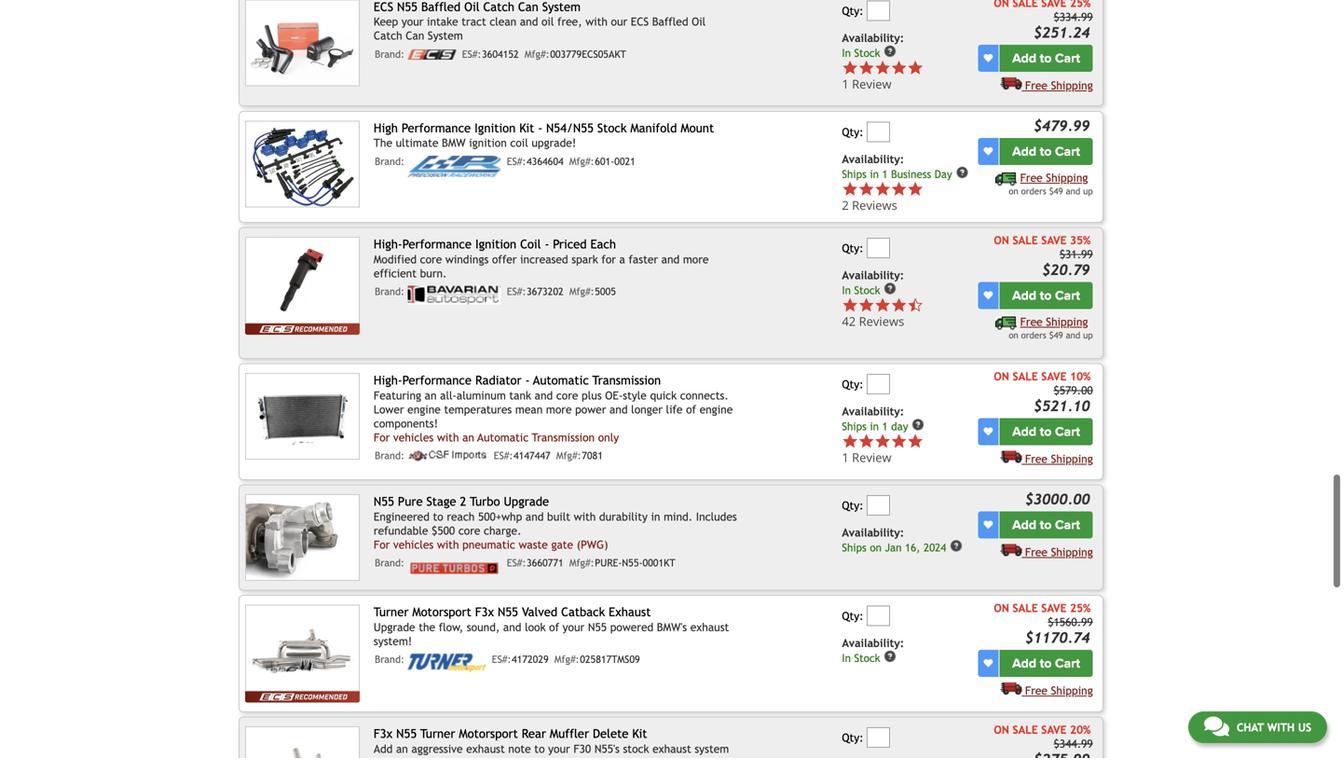 Task type: describe. For each thing, give the bounding box(es) containing it.
high- for 42 reviews
[[374, 237, 403, 251]]

1 orders from the top
[[1022, 186, 1047, 196]]

and down the 'oe-'
[[610, 403, 628, 416]]

shipping up 20%
[[1051, 684, 1093, 697]]

an inside f3x n55 turner motorsport rear muffler delete kit add an aggressive exhaust note to your f30 n55's stock exhaust system
[[396, 742, 408, 755]]

f3x n55 turner motorsport rear muffler delete kit add an aggressive exhaust note to your f30 n55's stock exhaust system
[[374, 726, 729, 755]]

$334.99 $251.24
[[1034, 10, 1093, 41]]

n54/n55
[[546, 121, 594, 135]]

2024
[[924, 541, 947, 554]]

catback
[[561, 605, 605, 619]]

add to wish list image for $3000.00
[[984, 520, 993, 530]]

free up $3000.00
[[1026, 452, 1048, 465]]

n55 inside n55 pure stage 2 turbo upgrade engineered to reach 500+whp and built with durability in mind. includes refundable $500 core charge. for vehicles with pneumatic waste gate (pwg)
[[374, 494, 394, 509]]

free shipping for $251.24
[[1026, 79, 1093, 92]]

high performance ignition kit - n54/n55 stock manifold mount the ultimate bmw ignition coil upgrade!
[[374, 121, 714, 149]]

with right built
[[574, 510, 596, 523]]

free shipping image for $521.10
[[1001, 450, 1022, 463]]

on for $1170.74
[[994, 601, 1010, 614]]

4172029
[[512, 653, 549, 665]]

add to cart button for $251.24
[[1000, 45, 1093, 72]]

and up mean
[[535, 389, 553, 402]]

4364604
[[527, 155, 564, 167]]

5 add to cart from the top
[[1013, 517, 1081, 533]]

review for sale
[[852, 449, 892, 466]]

your for n55
[[563, 620, 585, 633]]

jan
[[885, 541, 902, 554]]

shipping down $3000.00
[[1051, 546, 1093, 559]]

add to cart for $1170.74
[[1013, 655, 1081, 671]]

turner inside f3x n55 turner motorsport rear muffler delete kit add an aggressive exhaust note to your f30 n55's stock exhaust system
[[421, 726, 455, 741]]

exhaust for exhaust
[[691, 620, 729, 633]]

delete
[[593, 726, 629, 741]]

save inside on sale save 20% $344.99
[[1042, 723, 1067, 736]]

mfg#: for $251.24
[[525, 48, 550, 60]]

stock inside high performance ignition kit - n54/n55 stock manifold mount the ultimate bmw ignition coil upgrade!
[[598, 121, 627, 135]]

all-
[[440, 389, 457, 402]]

3673202
[[527, 286, 564, 297]]

to down $479.99
[[1040, 144, 1052, 159]]

reviews for 2 reviews
[[852, 197, 898, 214]]

exhaust down f3x n55 turner motorsport rear muffler delete kit link
[[466, 742, 505, 755]]

with inside high-performance radiator - automatic transmission featuring an all-aluminum tank and core plus oe-style quick connects. lower engine temperatures mean more power and longer life of engine components! for vehicles with an automatic transmission only
[[437, 431, 459, 444]]

comments image
[[1205, 715, 1230, 738]]

keep your intake tract clean and oil free, with our ecs baffled oil catch can system
[[374, 15, 706, 42]]

qty: for turner motorsport f3x n55 valved catback exhaust
[[842, 609, 864, 622]]

longer
[[631, 403, 663, 416]]

clean
[[490, 15, 517, 28]]

500+whp
[[478, 510, 522, 523]]

availability: for featuring an all-aluminum tank and core plus oe-style quick connects. lower engine temperatures mean more power and longer life of engine components!
[[842, 405, 905, 418]]

for
[[602, 253, 616, 266]]

1 vertical spatial on
[[1009, 330, 1019, 340]]

question sign image for featuring an all-aluminum tank and core plus oe-style quick connects. lower engine temperatures mean more power and longer life of engine components!
[[912, 418, 925, 431]]

stock
[[623, 742, 649, 755]]

cart for $521.10
[[1055, 424, 1081, 440]]

2 add to cart button from the top
[[1000, 138, 1093, 165]]

high- for 1 review
[[374, 373, 403, 387]]

to down $1170.74
[[1040, 655, 1052, 671]]

sound,
[[467, 620, 500, 633]]

featuring
[[374, 389, 421, 402]]

025817tms09
[[580, 653, 640, 665]]

to down the $521.10
[[1040, 424, 1052, 440]]

1 free shipping on orders $49 and up from the top
[[1009, 171, 1093, 196]]

look
[[525, 620, 546, 633]]

sale for $1170.74
[[1013, 601, 1038, 614]]

lower
[[374, 403, 404, 416]]

add to cart button for $1170.74
[[1000, 650, 1093, 677]]

free,
[[558, 15, 582, 28]]

plus
[[582, 389, 602, 402]]

of inside the turner motorsport f3x n55 valved catback exhaust upgrade the flow, sound, and look of your n55 powered bmw's exhaust system!
[[549, 620, 559, 633]]

brand: for $251.24
[[375, 48, 405, 60]]

shipping down $20.79
[[1046, 315, 1088, 328]]

on sale save 20% $344.99
[[994, 723, 1093, 750]]

3604152
[[482, 48, 519, 60]]

2 up from the top
[[1084, 330, 1093, 340]]

on sale save 35% $31.99 $20.79
[[994, 233, 1093, 278]]

tract
[[462, 15, 486, 28]]

qty: for high performance ignition kit - n54/n55 stock manifold mount
[[842, 125, 864, 138]]

modified
[[374, 253, 417, 266]]

charge.
[[484, 524, 522, 537]]

half star image
[[908, 297, 924, 313]]

ecs tuning recommends this product. image for $1170.74
[[245, 691, 360, 703]]

keep
[[374, 15, 398, 28]]

and up 35%
[[1066, 186, 1081, 196]]

ignition for 42 reviews
[[475, 237, 517, 251]]

core inside n55 pure stage 2 turbo upgrade engineered to reach 500+whp and built with durability in mind. includes refundable $500 core charge. for vehicles with pneumatic waste gate (pwg)
[[459, 524, 481, 537]]

aluminum
[[457, 389, 506, 402]]

the
[[374, 136, 393, 149]]

motorsport inside f3x n55 turner motorsport rear muffler delete kit add an aggressive exhaust note to your f30 n55's stock exhaust system
[[459, 726, 518, 741]]

add to wish list image for $1170.74
[[984, 659, 993, 668]]

built
[[547, 510, 571, 523]]

cart for $1170.74
[[1055, 655, 1081, 671]]

day
[[935, 168, 953, 180]]

5 brand: from the top
[[375, 557, 405, 569]]

and up 10% at the right of the page
[[1066, 330, 1081, 340]]

reviews for 42 reviews
[[859, 313, 905, 330]]

1 engine from the left
[[408, 403, 441, 416]]

powered
[[610, 620, 654, 633]]

es#3604152 - 003779ecs05akt -  ecs n55 baffled oil catch can system - keep your intake tract clean and oil free, with our ecs baffled oil catch can system - ecs - bmw image
[[245, 0, 360, 86]]

cart for $20.79
[[1055, 288, 1081, 304]]

sale inside on sale save 20% $344.99
[[1013, 723, 1038, 736]]

in for 1
[[842, 47, 851, 59]]

1 vertical spatial transmission
[[532, 431, 595, 444]]

core inside high-performance radiator - automatic transmission featuring an all-aluminum tank and core plus oe-style quick connects. lower engine temperatures mean more power and longer life of engine components! for vehicles with an automatic transmission only
[[556, 389, 578, 402]]

review for $251.24
[[852, 76, 892, 92]]

2 reviews
[[842, 197, 898, 214]]

5005
[[595, 286, 616, 297]]

qty: for high-performance ignition coil - priced each
[[842, 242, 864, 255]]

spark
[[572, 253, 598, 266]]

chat
[[1237, 721, 1264, 734]]

mind.
[[664, 510, 693, 523]]

question sign image for the ultimate bmw ignition coil upgrade!
[[956, 166, 969, 179]]

with left us at the bottom of page
[[1268, 721, 1295, 734]]

0 vertical spatial automatic
[[533, 373, 589, 387]]

ships for review
[[842, 420, 867, 433]]

10%
[[1070, 370, 1091, 383]]

brand: for $20.79
[[375, 286, 405, 297]]

offer
[[492, 253, 517, 266]]

with down $500
[[437, 538, 459, 551]]

es#4364604 - 601-0021 - high performance ignition kit - n54/n55 stock manifold mount - the ultimate bmw ignition coil upgrade! - precision raceworks - bmw image
[[245, 121, 360, 207]]

bmw
[[442, 136, 466, 149]]

free shipping image for $1170.74
[[1001, 682, 1022, 695]]

mfg#: down (pwg)
[[570, 557, 594, 569]]

turner motorsport f3x n55 valved catback exhaust link
[[374, 605, 651, 619]]

n55's
[[595, 742, 620, 755]]

pure-
[[595, 557, 622, 569]]

manifold
[[631, 121, 677, 135]]

performance for 42
[[403, 237, 472, 251]]

exhaust
[[609, 605, 651, 619]]

performance for 2
[[402, 121, 471, 135]]

availability: in stock for reviews
[[842, 269, 905, 297]]

es#4338113 - 008727la01 - f3x n55 turner motorsport rear muffler delete kit - add an aggressive exhaust note to your f30 n55's stock exhaust system - turner motorsport - bmw image
[[245, 726, 360, 758]]

high performance ignition kit - n54/n55 stock manifold mount link
[[374, 121, 714, 135]]

free up on sale save 20% $344.99
[[1026, 684, 1048, 697]]

on for qty:
[[870, 541, 882, 554]]

in for reviews
[[870, 168, 879, 180]]

free down $20.79
[[1021, 315, 1043, 328]]

to down $251.24
[[1040, 50, 1052, 66]]

to down $20.79
[[1040, 288, 1052, 304]]

in for review
[[870, 420, 879, 433]]

high-performance radiator - automatic transmission featuring an all-aluminum tank and core plus oe-style quick connects. lower engine temperatures mean more power and longer life of engine components! for vehicles with an automatic transmission only
[[374, 373, 733, 444]]

5 cart from the top
[[1055, 517, 1081, 533]]

with inside keep your intake tract clean and oil free, with our ecs baffled oil catch can system
[[586, 15, 608, 28]]

f30
[[574, 742, 591, 755]]

chat with us link
[[1189, 711, 1328, 743]]

1 inside the availability: ships in 1 business day
[[883, 168, 888, 180]]

burn.
[[420, 266, 447, 280]]

es#: down waste
[[507, 557, 526, 569]]

add to wish list image for $479.99
[[984, 147, 993, 156]]

oe-
[[605, 389, 623, 402]]

- inside high-performance radiator - automatic transmission featuring an all-aluminum tank and core plus oe-style quick connects. lower engine temperatures mean more power and longer life of engine components! for vehicles with an automatic transmission only
[[525, 373, 530, 387]]

2 engine from the left
[[700, 403, 733, 416]]

1 review for $251.24
[[842, 76, 892, 92]]

more inside high-performance ignition coil - priced each modified core windings offer increased spark for a faster and more efficient burn.
[[683, 253, 709, 266]]

kit inside f3x n55 turner motorsport rear muffler delete kit add an aggressive exhaust note to your f30 n55's stock exhaust system
[[632, 726, 647, 741]]

bavarian autosport - corporate logo image
[[408, 286, 501, 304]]

waste
[[519, 538, 548, 551]]

increased
[[520, 253, 568, 266]]

reach
[[447, 510, 475, 523]]

high
[[374, 121, 398, 135]]

in inside n55 pure stage 2 turbo upgrade engineered to reach 500+whp and built with durability in mind. includes refundable $500 core charge. for vehicles with pneumatic waste gate (pwg)
[[651, 510, 661, 523]]

0 vertical spatial transmission
[[593, 373, 661, 387]]

of inside high-performance radiator - automatic transmission featuring an all-aluminum tank and core plus oe-style quick connects. lower engine temperatures mean more power and longer life of engine components! for vehicles with an automatic transmission only
[[686, 403, 696, 416]]

save for $20.79
[[1042, 233, 1067, 247]]

free down $479.99
[[1021, 171, 1043, 184]]

question sign image for keep your intake tract clean and oil free, with our ecs baffled oil catch can system
[[884, 45, 897, 58]]

day
[[891, 420, 909, 433]]

3 free shipping from the top
[[1026, 546, 1093, 559]]

2 question sign image from the top
[[884, 650, 897, 663]]

2 cart from the top
[[1055, 144, 1081, 159]]

$500
[[432, 524, 455, 537]]

free shipping for $1170.74
[[1026, 684, 1093, 697]]

turner inside the turner motorsport f3x n55 valved catback exhaust upgrade the flow, sound, and look of your n55 powered bmw's exhaust system!
[[374, 605, 409, 619]]

add for second add to cart button from the bottom of the page
[[1013, 517, 1037, 533]]

35%
[[1070, 233, 1091, 247]]

add for add to cart button corresponding to $20.79
[[1013, 288, 1037, 304]]

free shipping image for $20.79
[[996, 316, 1017, 329]]

mfg#: for $1170.74
[[555, 653, 580, 665]]

your inside keep your intake tract clean and oil free, with our ecs baffled oil catch can system
[[402, 15, 424, 28]]

upgrade inside the turner motorsport f3x n55 valved catback exhaust upgrade the flow, sound, and look of your n55 powered bmw's exhaust system!
[[374, 620, 415, 633]]

f3x inside f3x n55 turner motorsport rear muffler delete kit add an aggressive exhaust note to your f30 n55's stock exhaust system
[[374, 726, 393, 741]]

high-performance ignition coil - priced each modified core windings offer increased spark for a faster and more efficient burn.
[[374, 237, 709, 280]]

life
[[666, 403, 683, 416]]

efficient
[[374, 266, 417, 280]]

2 2 reviews link from the top
[[842, 197, 924, 214]]

refundable
[[374, 524, 428, 537]]

1 inside availability: ships in 1 day
[[883, 420, 888, 433]]

kit inside high performance ignition kit - n54/n55 stock manifold mount the ultimate bmw ignition coil upgrade!
[[520, 121, 535, 135]]

0 vertical spatial an
[[425, 389, 437, 402]]

tank
[[509, 389, 532, 402]]

upgrade!
[[532, 136, 576, 149]]

add to cart button for $20.79
[[1000, 282, 1093, 309]]

1 up from the top
[[1084, 186, 1093, 196]]



Task type: locate. For each thing, give the bounding box(es) containing it.
oil
[[542, 15, 554, 28]]

1 vertical spatial kit
[[632, 726, 647, 741]]

vehicles down refundable
[[393, 538, 434, 551]]

1 ecs tuning recommends this product. image from the top
[[245, 323, 360, 335]]

ecs
[[631, 15, 649, 28]]

to inside n55 pure stage 2 turbo upgrade engineered to reach 500+whp and built with durability in mind. includes refundable $500 core charge. for vehicles with pneumatic waste gate (pwg)
[[433, 510, 444, 523]]

vehicles
[[393, 431, 434, 444], [393, 538, 434, 551]]

0 horizontal spatial core
[[420, 253, 442, 266]]

performance inside high-performance ignition coil - priced each modified core windings offer increased spark for a faster and more efficient burn.
[[403, 237, 472, 251]]

engineered
[[374, 510, 430, 523]]

0 vertical spatial 2
[[842, 197, 849, 214]]

catch
[[374, 29, 402, 42]]

add to cart for $521.10
[[1013, 424, 1081, 440]]

3 add to wish list image from the top
[[984, 520, 993, 530]]

0 vertical spatial on
[[1009, 186, 1019, 196]]

1 vertical spatial 2
[[460, 494, 467, 509]]

shipping down $479.99
[[1046, 171, 1088, 184]]

2 add to wish list image from the top
[[984, 427, 993, 436]]

1 vertical spatial performance
[[403, 237, 472, 251]]

1 add to wish list image from the top
[[984, 147, 993, 156]]

4 add to cart button from the top
[[1000, 418, 1093, 445]]

and inside high-performance ignition coil - priced each modified core windings offer increased spark for a faster and more efficient burn.
[[662, 253, 680, 266]]

ships up 2 reviews on the top of page
[[842, 168, 867, 180]]

0 vertical spatial ecs tuning recommends this product. image
[[245, 323, 360, 335]]

4 on from the top
[[994, 723, 1010, 736]]

on inside the on sale save 25% $1560.99 $1170.74
[[994, 601, 1010, 614]]

2 ecs tuning recommends this product. image from the top
[[245, 691, 360, 703]]

4 sale from the top
[[1013, 723, 1038, 736]]

1 free shipping from the top
[[1026, 79, 1093, 92]]

1 vertical spatial vehicles
[[393, 538, 434, 551]]

1 horizontal spatial kit
[[632, 726, 647, 741]]

on inside on sale save 10% $579.00 $521.10
[[994, 370, 1010, 383]]

f3x
[[475, 605, 494, 619], [374, 726, 393, 741]]

add to cart button for $521.10
[[1000, 418, 1093, 445]]

add for $251.24 add to cart button
[[1013, 50, 1037, 66]]

sale inside the on sale save 25% $1560.99 $1170.74
[[1013, 601, 1038, 614]]

0 vertical spatial vehicles
[[393, 431, 434, 444]]

$3000.00
[[1026, 491, 1091, 508]]

ignition inside high-performance ignition coil - priced each modified core windings offer increased spark for a faster and more efficient burn.
[[475, 237, 517, 251]]

0 vertical spatial orders
[[1022, 186, 1047, 196]]

1 review down availability: ships in 1 day
[[842, 449, 892, 466]]

ecs tuning recommends this product. image
[[245, 323, 360, 335], [245, 691, 360, 703]]

2 up reach
[[460, 494, 467, 509]]

0 vertical spatial review
[[852, 76, 892, 92]]

1 qty: from the top
[[842, 4, 864, 17]]

turner up system!
[[374, 605, 409, 619]]

2 free shipping from the top
[[1026, 452, 1093, 465]]

2 review from the top
[[852, 449, 892, 466]]

es#: 3673202 mfg#: 5005
[[507, 286, 616, 297]]

2 reviews link
[[842, 181, 975, 214], [842, 197, 924, 214]]

n55 up "sound,"
[[498, 605, 518, 619]]

1 horizontal spatial core
[[459, 524, 481, 537]]

n55 up engineered
[[374, 494, 394, 509]]

1 vertical spatial ecs tuning recommends this product. image
[[245, 691, 360, 703]]

sale
[[1013, 233, 1038, 247], [1013, 370, 1038, 383], [1013, 601, 1038, 614], [1013, 723, 1038, 736]]

quick
[[650, 389, 677, 402]]

2 horizontal spatial core
[[556, 389, 578, 402]]

precision raceworks - corporate logo image
[[408, 155, 501, 177]]

add for $521.10's add to cart button
[[1013, 424, 1037, 440]]

1 vertical spatial in
[[842, 284, 851, 297]]

ignition
[[469, 136, 507, 149]]

add to cart for $251.24
[[1013, 50, 1081, 66]]

3 qty: from the top
[[842, 242, 864, 255]]

oil
[[692, 15, 706, 28]]

2 orders from the top
[[1022, 330, 1047, 340]]

and inside the turner motorsport f3x n55 valved catback exhaust upgrade the flow, sound, and look of your n55 powered bmw's exhaust system!
[[503, 620, 522, 633]]

sale for $20.79
[[1013, 233, 1038, 247]]

1 save from the top
[[1042, 233, 1067, 247]]

1 vertical spatial availability: in stock
[[842, 269, 905, 297]]

0 vertical spatial ships
[[842, 168, 867, 180]]

1 vertical spatial automatic
[[478, 431, 529, 444]]

f3x n55 turner motorsport rear muffler delete kit link
[[374, 726, 647, 741]]

more inside high-performance radiator - automatic transmission featuring an all-aluminum tank and core plus oe-style quick connects. lower engine temperatures mean more power and longer life of engine components! for vehicles with an automatic transmission only
[[546, 403, 572, 416]]

0 vertical spatial of
[[686, 403, 696, 416]]

2 1 review link from the top
[[842, 76, 924, 92]]

1 vertical spatial review
[[852, 449, 892, 466]]

add to wish list image for $20.79
[[984, 291, 993, 300]]

0 horizontal spatial turner
[[374, 605, 409, 619]]

5 availability: from the top
[[842, 526, 905, 539]]

on inside on sale save 20% $344.99
[[994, 723, 1010, 736]]

add to cart down the $521.10
[[1013, 424, 1081, 440]]

1 vertical spatial orders
[[1022, 330, 1047, 340]]

1 horizontal spatial automatic
[[533, 373, 589, 387]]

cart down $20.79
[[1055, 288, 1081, 304]]

qty: for f3x n55 turner motorsport rear muffler delete kit
[[842, 731, 864, 744]]

for
[[374, 431, 390, 444], [374, 538, 390, 551]]

performance up "bmw"
[[402, 121, 471, 135]]

add for add to cart button related to $1170.74
[[1013, 655, 1037, 671]]

4 cart from the top
[[1055, 424, 1081, 440]]

003779ecs05akt
[[550, 48, 626, 60]]

mfg#: down the turner motorsport f3x n55 valved catback exhaust upgrade the flow, sound, and look of your n55 powered bmw's exhaust system!
[[555, 653, 580, 665]]

es#4172029 - 025817tms09 - turner motorsport f3x n55 valved catback exhaust - upgrade the flow, sound, and look of your n55 powered bmw's exhaust system! - turner motorsport - bmw image
[[245, 605, 360, 691]]

radiator
[[475, 373, 522, 387]]

high- inside high-performance ignition coil - priced each modified core windings offer increased spark for a faster and more efficient burn.
[[374, 237, 403, 251]]

2 vertical spatial add to wish list image
[[984, 659, 993, 668]]

6 qty: from the top
[[842, 609, 864, 622]]

2 1 review from the top
[[842, 449, 892, 466]]

aggressive
[[412, 742, 463, 755]]

4 brand: from the top
[[375, 450, 405, 461]]

2 add to wish list image from the top
[[984, 291, 993, 300]]

2 sale from the top
[[1013, 370, 1038, 383]]

to down rear on the bottom of page
[[535, 742, 545, 755]]

0 horizontal spatial 2
[[460, 494, 467, 509]]

3 1 review link from the top
[[842, 433, 975, 466]]

2 vertical spatial an
[[396, 742, 408, 755]]

2 down the availability: ships in 1 business day
[[842, 197, 849, 214]]

1 vertical spatial high-
[[374, 373, 403, 387]]

your inside the turner motorsport f3x n55 valved catback exhaust upgrade the flow, sound, and look of your n55 powered bmw's exhaust system!
[[563, 620, 585, 633]]

bmw's
[[657, 620, 687, 633]]

6 cart from the top
[[1055, 655, 1081, 671]]

core inside high-performance ignition coil - priced each modified core windings offer increased spark for a faster and more efficient burn.
[[420, 253, 442, 266]]

cart for $251.24
[[1055, 50, 1081, 66]]

0 vertical spatial $49
[[1049, 186, 1064, 196]]

1 ships from the top
[[842, 168, 867, 180]]

es#: 4364604 mfg#: 601-0021
[[507, 155, 636, 167]]

42 reviews link
[[842, 297, 975, 330], [842, 313, 924, 330]]

3 add to cart from the top
[[1013, 288, 1081, 304]]

3 on from the top
[[994, 601, 1010, 614]]

ships for reviews
[[842, 168, 867, 180]]

1 vertical spatial $49
[[1049, 330, 1064, 340]]

es#3660771 - pure-n55-0001kt - n55 pure stage 2 turbo upgrade - engineered to reach 500+whp and built with durability in mind. includes refundable $500 core charge. - pure turbos - bmw image
[[245, 494, 360, 581]]

es#: for $1170.74
[[492, 653, 511, 665]]

es#: left the 4172029 at the left bottom of the page
[[492, 653, 511, 665]]

exhaust right stock
[[653, 742, 692, 755]]

1 vertical spatial of
[[549, 620, 559, 633]]

brand: down catch
[[375, 48, 405, 60]]

42 reviews
[[842, 313, 905, 330]]

0001kt
[[643, 557, 676, 569]]

core down reach
[[459, 524, 481, 537]]

es#: 4147447 mfg#: 7081
[[494, 450, 603, 461]]

es#: for $521.10
[[494, 450, 513, 461]]

add to cart down $20.79
[[1013, 288, 1081, 304]]

0 vertical spatial reviews
[[852, 197, 898, 214]]

2 vertical spatial your
[[548, 742, 570, 755]]

6 add to cart from the top
[[1013, 655, 1081, 671]]

0 vertical spatial more
[[683, 253, 709, 266]]

1 vertical spatial f3x
[[374, 726, 393, 741]]

3 ships from the top
[[842, 541, 867, 554]]

2 on from the top
[[994, 370, 1010, 383]]

on left jan
[[870, 541, 882, 554]]

6 brand: from the top
[[375, 653, 405, 665]]

$479.99
[[1034, 117, 1091, 134]]

3 availability: from the top
[[842, 269, 905, 282]]

exhaust inside the turner motorsport f3x n55 valved catback exhaust upgrade the flow, sound, and look of your n55 powered bmw's exhaust system!
[[691, 620, 729, 633]]

vehicles inside n55 pure stage 2 turbo upgrade engineered to reach 500+whp and built with durability in mind. includes refundable $500 core charge. for vehicles with pneumatic waste gate (pwg)
[[393, 538, 434, 551]]

2 vertical spatial performance
[[403, 373, 472, 387]]

on inside 'on sale save 35% $31.99 $20.79'
[[994, 233, 1010, 247]]

availability:
[[842, 31, 905, 44], [842, 152, 905, 165], [842, 269, 905, 282], [842, 405, 905, 418], [842, 526, 905, 539], [842, 636, 905, 649]]

1 horizontal spatial more
[[683, 253, 709, 266]]

0 vertical spatial in
[[842, 47, 851, 59]]

stage
[[427, 494, 456, 509]]

automatic up 4147447
[[478, 431, 529, 444]]

question sign image
[[884, 282, 897, 295], [884, 650, 897, 663]]

mfg#: left 601-
[[570, 155, 594, 167]]

brand: for $1170.74
[[375, 653, 405, 665]]

2 vertical spatial add to wish list image
[[984, 520, 993, 530]]

performance up all-
[[403, 373, 472, 387]]

$31.99
[[1060, 247, 1093, 261]]

a
[[620, 253, 626, 266]]

5 qty: from the top
[[842, 499, 864, 512]]

free up $479.99
[[1026, 79, 1048, 92]]

42
[[842, 313, 856, 330]]

pneumatic
[[463, 538, 515, 551]]

availability: for modified core windings offer increased spark for a faster and more efficient burn.
[[842, 269, 905, 282]]

2 vertical spatial on
[[870, 541, 882, 554]]

performance inside high-performance radiator - automatic transmission featuring an all-aluminum tank and core plus oe-style quick connects. lower engine temperatures mean more power and longer life of engine components! for vehicles with an automatic transmission only
[[403, 373, 472, 387]]

shipping up $479.99
[[1051, 79, 1093, 92]]

0 horizontal spatial engine
[[408, 403, 441, 416]]

core
[[420, 253, 442, 266], [556, 389, 578, 402], [459, 524, 481, 537]]

1 vertical spatial your
[[563, 620, 585, 633]]

cart down $3000.00
[[1055, 517, 1081, 533]]

0 vertical spatial add to wish list image
[[984, 54, 993, 63]]

0 horizontal spatial -
[[525, 373, 530, 387]]

add to cart down $1170.74
[[1013, 655, 1081, 671]]

rear
[[522, 726, 546, 741]]

intake
[[427, 15, 458, 28]]

1 vertical spatial turner
[[421, 726, 455, 741]]

2 qty: from the top
[[842, 125, 864, 138]]

1 vertical spatial -
[[545, 237, 549, 251]]

4 qty: from the top
[[842, 378, 864, 391]]

add to cart button down $1170.74
[[1000, 650, 1093, 677]]

es#: left 3604152
[[462, 48, 481, 60]]

es#: left 4147447
[[494, 450, 513, 461]]

2 vertical spatial in
[[842, 652, 851, 664]]

None text field
[[867, 0, 891, 21], [867, 122, 891, 142], [867, 238, 891, 258], [867, 374, 891, 395], [867, 495, 891, 516], [867, 606, 891, 626], [867, 0, 891, 21], [867, 122, 891, 142], [867, 238, 891, 258], [867, 374, 891, 395], [867, 495, 891, 516], [867, 606, 891, 626]]

0 vertical spatial up
[[1084, 186, 1093, 196]]

1 availability: in stock from the top
[[842, 31, 905, 59]]

0 vertical spatial f3x
[[475, 605, 494, 619]]

add down on sale save 10% $579.00 $521.10 in the right of the page
[[1013, 424, 1037, 440]]

note
[[509, 742, 531, 755]]

transmission
[[593, 373, 661, 387], [532, 431, 595, 444]]

save up "$344.99"
[[1042, 723, 1067, 736]]

priced
[[553, 237, 587, 251]]

sale for $521.10
[[1013, 370, 1038, 383]]

1 1 review link from the top
[[842, 60, 975, 92]]

high-
[[374, 237, 403, 251], [374, 373, 403, 387]]

availability: in stock for review
[[842, 31, 905, 59]]

csf - corporate logo image
[[408, 450, 488, 461]]

your down muffler
[[548, 742, 570, 755]]

on for $479.99
[[1009, 186, 1019, 196]]

for inside high-performance radiator - automatic transmission featuring an all-aluminum tank and core plus oe-style quick connects. lower engine temperatures mean more power and longer life of engine components! for vehicles with an automatic transmission only
[[374, 431, 390, 444]]

0 vertical spatial core
[[420, 253, 442, 266]]

on for $521.10
[[994, 370, 1010, 383]]

3 sale from the top
[[1013, 601, 1038, 614]]

0 vertical spatial high-
[[374, 237, 403, 251]]

core up burn.
[[420, 253, 442, 266]]

0 vertical spatial ignition
[[475, 121, 516, 135]]

0 horizontal spatial more
[[546, 403, 572, 416]]

free shipping image
[[1001, 76, 1022, 89], [996, 172, 1017, 185], [996, 316, 1017, 329], [1001, 450, 1022, 463], [1001, 543, 1022, 556], [1001, 682, 1022, 695]]

4 1 review link from the top
[[842, 449, 924, 466]]

save inside 'on sale save 35% $31.99 $20.79'
[[1042, 233, 1067, 247]]

1 2 reviews link from the top
[[842, 181, 975, 214]]

ships inside availability: ships on jan 16, 2024
[[842, 541, 867, 554]]

and inside n55 pure stage 2 turbo upgrade engineered to reach 500+whp and built with durability in mind. includes refundable $500 core charge. for vehicles with pneumatic waste gate (pwg)
[[526, 510, 544, 523]]

add down $479.99
[[1013, 144, 1037, 159]]

ecs tuning recommends this product. image up es#4147447 - 7081 - high-performance radiator - automatic transmission - featuring an all-aluminum tank and core plus oe-style quick connects. lower engine temperatures mean more power and longer life of engine components! - csf - bmw image
[[245, 323, 360, 335]]

to up $500
[[433, 510, 444, 523]]

availability: inside availability: ships in 1 day
[[842, 405, 905, 418]]

1 on from the top
[[994, 233, 1010, 247]]

4 free shipping from the top
[[1026, 684, 1093, 697]]

add to cart for $20.79
[[1013, 288, 1081, 304]]

0 vertical spatial 1 review
[[842, 76, 892, 92]]

2 add to cart from the top
[[1013, 144, 1081, 159]]

performance inside high performance ignition kit - n54/n55 stock manifold mount the ultimate bmw ignition coil upgrade!
[[402, 121, 471, 135]]

add down 'on sale save 35% $31.99 $20.79'
[[1013, 288, 1037, 304]]

5 add to cart button from the top
[[1000, 512, 1093, 539]]

1 horizontal spatial an
[[425, 389, 437, 402]]

0 vertical spatial motorsport
[[412, 605, 472, 619]]

es#: 4172029 mfg#: 025817tms09
[[492, 653, 640, 665]]

0 vertical spatial -
[[538, 121, 543, 135]]

sale inside on sale save 10% $579.00 $521.10
[[1013, 370, 1038, 383]]

to inside f3x n55 turner motorsport rear muffler delete kit add an aggressive exhaust note to your f30 n55's stock exhaust system
[[535, 742, 545, 755]]

on for $20.79
[[994, 233, 1010, 247]]

availability: inside the availability: ships in 1 business day
[[842, 152, 905, 165]]

exhaust right "bmw's"
[[691, 620, 729, 633]]

and inside keep your intake tract clean and oil free, with our ecs baffled oil catch can system
[[520, 15, 538, 28]]

- for 2 reviews
[[538, 121, 543, 135]]

ignition for 2 reviews
[[475, 121, 516, 135]]

on sale save 25% $1560.99 $1170.74
[[994, 601, 1093, 646]]

motorsport inside the turner motorsport f3x n55 valved catback exhaust upgrade the flow, sound, and look of your n55 powered bmw's exhaust system!
[[412, 605, 472, 619]]

add left aggressive
[[374, 742, 393, 755]]

star image
[[842, 60, 859, 76], [859, 60, 875, 76], [875, 181, 891, 197], [908, 181, 924, 197], [842, 297, 859, 313], [891, 297, 908, 313], [875, 433, 891, 450]]

vehicles down components! at the left bottom of the page
[[393, 431, 434, 444]]

6 add to cart button from the top
[[1000, 650, 1093, 677]]

- inside high-performance ignition coil - priced each modified core windings offer increased spark for a faster and more efficient burn.
[[545, 237, 549, 251]]

your for motorsport
[[548, 742, 570, 755]]

turbo
[[470, 494, 500, 509]]

1 for from the top
[[374, 431, 390, 444]]

2 ignition from the top
[[475, 237, 517, 251]]

to down $3000.00
[[1040, 517, 1052, 533]]

0 vertical spatial for
[[374, 431, 390, 444]]

ecs - corporate logo image
[[408, 49, 456, 59]]

save for $521.10
[[1042, 370, 1067, 383]]

2 42 reviews link from the top
[[842, 313, 924, 330]]

save up $579.00
[[1042, 370, 1067, 383]]

mean
[[516, 403, 543, 416]]

engine down connects.
[[700, 403, 733, 416]]

1 in from the top
[[842, 47, 851, 59]]

turner up aggressive
[[421, 726, 455, 741]]

ships left jan
[[842, 541, 867, 554]]

1 $49 from the top
[[1049, 186, 1064, 196]]

$521.10
[[1034, 398, 1091, 414]]

high- inside high-performance radiator - automatic transmission featuring an all-aluminum tank and core plus oe-style quick connects. lower engine temperatures mean more power and longer life of engine components! for vehicles with an automatic transmission only
[[374, 373, 403, 387]]

0 horizontal spatial kit
[[520, 121, 535, 135]]

1 horizontal spatial 2
[[842, 197, 849, 214]]

2 availability: in stock from the top
[[842, 269, 905, 297]]

turner
[[374, 605, 409, 619], [421, 726, 455, 741]]

free down $3000.00
[[1026, 546, 1048, 559]]

ignition inside high performance ignition kit - n54/n55 stock manifold mount the ultimate bmw ignition coil upgrade!
[[475, 121, 516, 135]]

add down $251.24
[[1013, 50, 1037, 66]]

vehicles inside high-performance radiator - automatic transmission featuring an all-aluminum tank and core plus oe-style quick connects. lower engine temperatures mean more power and longer life of engine components! for vehicles with an automatic transmission only
[[393, 431, 434, 444]]

1 horizontal spatial -
[[538, 121, 543, 135]]

performance for 1
[[403, 373, 472, 387]]

high-performance radiator - automatic transmission link
[[374, 373, 661, 387]]

2 save from the top
[[1042, 370, 1067, 383]]

for inside n55 pure stage 2 turbo upgrade engineered to reach 500+whp and built with durability in mind. includes refundable $500 core charge. for vehicles with pneumatic waste gate (pwg)
[[374, 538, 390, 551]]

2 vertical spatial ships
[[842, 541, 867, 554]]

1 vehicles from the top
[[393, 431, 434, 444]]

us
[[1299, 721, 1312, 734]]

2 for from the top
[[374, 538, 390, 551]]

0 vertical spatial turner
[[374, 605, 409, 619]]

- up tank
[[525, 373, 530, 387]]

mount
[[681, 121, 714, 135]]

$49 down $479.99
[[1049, 186, 1064, 196]]

mfg#: for $20.79
[[570, 286, 594, 297]]

reviews
[[852, 197, 898, 214], [859, 313, 905, 330]]

0 vertical spatial kit
[[520, 121, 535, 135]]

4 availability: from the top
[[842, 405, 905, 418]]

es#: down coil
[[507, 155, 526, 167]]

on inside availability: ships on jan 16, 2024
[[870, 541, 882, 554]]

1 vertical spatial an
[[463, 431, 475, 444]]

0 vertical spatial upgrade
[[504, 494, 549, 509]]

1 vertical spatial ignition
[[475, 237, 517, 251]]

free
[[1026, 79, 1048, 92], [1021, 171, 1043, 184], [1021, 315, 1043, 328], [1026, 452, 1048, 465], [1026, 546, 1048, 559], [1026, 684, 1048, 697]]

the
[[419, 620, 435, 633]]

6 availability: from the top
[[842, 636, 905, 649]]

- inside high performance ignition kit - n54/n55 stock manifold mount the ultimate bmw ignition coil upgrade!
[[538, 121, 543, 135]]

sale up $1170.74
[[1013, 601, 1038, 614]]

free shipping for $521.10
[[1026, 452, 1093, 465]]

1 brand: from the top
[[375, 48, 405, 60]]

2 vehicles from the top
[[393, 538, 434, 551]]

es#:
[[462, 48, 481, 60], [507, 155, 526, 167], [507, 286, 526, 297], [494, 450, 513, 461], [507, 557, 526, 569], [492, 653, 511, 665]]

1 question sign image from the top
[[884, 282, 897, 295]]

temperatures
[[444, 403, 512, 416]]

power
[[575, 403, 606, 416]]

4 add to cart from the top
[[1013, 424, 1081, 440]]

stock
[[854, 47, 881, 59], [598, 121, 627, 135], [854, 284, 881, 297], [854, 652, 881, 664]]

coil
[[520, 237, 541, 251]]

question sign image
[[884, 45, 897, 58], [956, 166, 969, 179], [912, 418, 925, 431], [950, 539, 963, 552]]

7 qty: from the top
[[842, 731, 864, 744]]

0 horizontal spatial automatic
[[478, 431, 529, 444]]

1 horizontal spatial of
[[686, 403, 696, 416]]

turner motorsport - corporate logo image
[[408, 653, 486, 672]]

availability: for keep your intake tract clean and oil free, with our ecs baffled oil catch can system
[[842, 31, 905, 44]]

ecs tuning recommends this product. image for $20.79
[[245, 323, 360, 335]]

sale up the $521.10
[[1013, 370, 1038, 383]]

1 vertical spatial in
[[870, 420, 879, 433]]

2 vertical spatial availability: in stock
[[842, 636, 905, 664]]

1 vertical spatial up
[[1084, 330, 1093, 340]]

business
[[891, 168, 932, 180]]

0 horizontal spatial of
[[549, 620, 559, 633]]

ultimate
[[396, 136, 439, 149]]

1 horizontal spatial f3x
[[475, 605, 494, 619]]

save inside the on sale save 25% $1560.99 $1170.74
[[1042, 601, 1067, 614]]

1 horizontal spatial upgrade
[[504, 494, 549, 509]]

f3x inside the turner motorsport f3x n55 valved catback exhaust upgrade the flow, sound, and look of your n55 powered bmw's exhaust system!
[[475, 605, 494, 619]]

and down turner motorsport f3x n55 valved catback exhaust link
[[503, 620, 522, 633]]

3 add to wish list image from the top
[[984, 659, 993, 668]]

up
[[1084, 186, 1093, 196], [1084, 330, 1093, 340]]

add to cart button down $20.79
[[1000, 282, 1093, 309]]

connects.
[[680, 389, 729, 402]]

exhaust for delete
[[653, 742, 692, 755]]

brand: down components! at the left bottom of the page
[[375, 450, 405, 461]]

add to wish list image for $251.24
[[984, 54, 993, 63]]

3 save from the top
[[1042, 601, 1067, 614]]

1 sale from the top
[[1013, 233, 1038, 247]]

1 vertical spatial reviews
[[859, 313, 905, 330]]

1 vertical spatial motorsport
[[459, 726, 518, 741]]

brand: down the the
[[375, 155, 405, 167]]

1 review for sale
[[842, 449, 892, 466]]

3 in from the top
[[842, 652, 851, 664]]

2 horizontal spatial -
[[545, 237, 549, 251]]

save up "$1560.99" at the bottom right
[[1042, 601, 1067, 614]]

None text field
[[867, 727, 891, 748]]

0 vertical spatial add to wish list image
[[984, 147, 993, 156]]

1 add to cart from the top
[[1013, 50, 1081, 66]]

availability: inside availability: ships on jan 16, 2024
[[842, 526, 905, 539]]

core left plus
[[556, 389, 578, 402]]

0 horizontal spatial f3x
[[374, 726, 393, 741]]

2 free shipping on orders $49 and up from the top
[[1009, 315, 1093, 340]]

mfg#: for $521.10
[[557, 450, 581, 461]]

shipping up $3000.00
[[1051, 452, 1093, 465]]

1 vertical spatial add to wish list image
[[984, 291, 993, 300]]

in left the mind. on the bottom of page
[[651, 510, 661, 523]]

cart down $251.24
[[1055, 50, 1081, 66]]

brand: down efficient
[[375, 286, 405, 297]]

1 add to wish list image from the top
[[984, 54, 993, 63]]

durability
[[599, 510, 648, 523]]

kit up coil
[[520, 121, 535, 135]]

gate
[[551, 538, 574, 551]]

es#3673202 - 5005 - high-performance ignition coil - priced each  - modified core windings offer increased spark for a faster and more efficient burn. - bavarian autosport - bmw mini image
[[245, 237, 360, 323]]

add to cart down $3000.00
[[1013, 517, 1081, 533]]

0 vertical spatial in
[[870, 168, 879, 180]]

ignition up ignition
[[475, 121, 516, 135]]

2 $49 from the top
[[1049, 330, 1064, 340]]

1 vertical spatial free shipping on orders $49 and up
[[1009, 315, 1093, 340]]

pure turbos - corporate logo image
[[408, 557, 501, 580]]

0 horizontal spatial an
[[396, 742, 408, 755]]

$49
[[1049, 186, 1064, 196], [1049, 330, 1064, 340]]

system
[[428, 29, 463, 42]]

f3x right es#4338113 - 008727la01 - f3x n55 turner motorsport rear muffler delete kit - add an aggressive exhaust note to your f30 n55's stock exhaust system - turner motorsport - bmw image
[[374, 726, 393, 741]]

n55 inside f3x n55 turner motorsport rear muffler delete kit add an aggressive exhaust note to your f30 n55's stock exhaust system
[[396, 726, 417, 741]]

free shipping up 20%
[[1026, 684, 1093, 697]]

1 review from the top
[[852, 76, 892, 92]]

es#: for $251.24
[[462, 48, 481, 60]]

0021
[[615, 155, 636, 167]]

brand: down system!
[[375, 653, 405, 665]]

on sale save 10% $579.00 $521.10
[[994, 370, 1093, 414]]

1 1 review from the top
[[842, 76, 892, 92]]

es#: 3660771 mfg#: pure-n55-0001kt
[[507, 557, 676, 569]]

-
[[538, 121, 543, 135], [545, 237, 549, 251], [525, 373, 530, 387]]

- up upgrade!
[[538, 121, 543, 135]]

free shipping image for $251.24
[[1001, 76, 1022, 89]]

4 save from the top
[[1042, 723, 1067, 736]]

save for $1170.74
[[1042, 601, 1067, 614]]

1 vertical spatial for
[[374, 538, 390, 551]]

free shipping up $479.99
[[1026, 79, 1093, 92]]

your inside f3x n55 turner motorsport rear muffler delete kit add an aggressive exhaust note to your f30 n55's stock exhaust system
[[548, 742, 570, 755]]

on left 25%
[[994, 601, 1010, 614]]

in inside the availability: ships in 1 business day
[[870, 168, 879, 180]]

availability: ships in 1 day
[[842, 405, 909, 433]]

brand: for $521.10
[[375, 450, 405, 461]]

in inside availability: ships in 1 day
[[870, 420, 879, 433]]

1
[[842, 76, 849, 92], [883, 168, 888, 180], [883, 420, 888, 433], [842, 449, 849, 466]]

an left aggressive
[[396, 742, 408, 755]]

kit up stock
[[632, 726, 647, 741]]

cart down $479.99
[[1055, 144, 1081, 159]]

sale left 35%
[[1013, 233, 1038, 247]]

upgrade inside n55 pure stage 2 turbo upgrade engineered to reach 500+whp and built with durability in mind. includes refundable $500 core charge. for vehicles with pneumatic waste gate (pwg)
[[504, 494, 549, 509]]

orders up 'on sale save 35% $31.99 $20.79'
[[1022, 186, 1047, 196]]

ships inside availability: ships in 1 day
[[842, 420, 867, 433]]

es#: for $20.79
[[507, 286, 526, 297]]

20%
[[1070, 723, 1091, 736]]

1 availability: from the top
[[842, 31, 905, 44]]

1 ignition from the top
[[475, 121, 516, 135]]

mfg#:
[[525, 48, 550, 60], [570, 155, 594, 167], [570, 286, 594, 297], [557, 450, 581, 461], [570, 557, 594, 569], [555, 653, 580, 665]]

1 cart from the top
[[1055, 50, 1081, 66]]

3 brand: from the top
[[375, 286, 405, 297]]

add
[[1013, 50, 1037, 66], [1013, 144, 1037, 159], [1013, 288, 1037, 304], [1013, 424, 1037, 440], [1013, 517, 1037, 533], [1013, 655, 1037, 671], [374, 742, 393, 755]]

2 vertical spatial -
[[525, 373, 530, 387]]

2 reviews link down business
[[842, 181, 975, 214]]

add to cart button down $479.99
[[1000, 138, 1093, 165]]

1 42 reviews link from the top
[[842, 297, 975, 330]]

2 high- from the top
[[374, 373, 403, 387]]

0 vertical spatial question sign image
[[884, 282, 897, 295]]

availability: in stock
[[842, 31, 905, 59], [842, 269, 905, 297], [842, 636, 905, 664]]

in up 2 reviews on the top of page
[[870, 168, 879, 180]]

- for 42 reviews
[[545, 237, 549, 251]]

3 add to cart button from the top
[[1000, 282, 1093, 309]]

ships inside the availability: ships in 1 business day
[[842, 168, 867, 180]]

add to wish list image
[[984, 54, 993, 63], [984, 291, 993, 300], [984, 659, 993, 668]]

601-
[[595, 155, 615, 167]]

save inside on sale save 10% $579.00 $521.10
[[1042, 370, 1067, 383]]

1 vertical spatial core
[[556, 389, 578, 402]]

high- up featuring
[[374, 373, 403, 387]]

3 availability: in stock from the top
[[842, 636, 905, 664]]

7081
[[582, 450, 603, 461]]

0 vertical spatial availability: in stock
[[842, 31, 905, 59]]

1 horizontal spatial engine
[[700, 403, 733, 416]]

n55 pure stage 2 turbo upgrade engineered to reach 500+whp and built with durability in mind. includes refundable $500 core charge. for vehicles with pneumatic waste gate (pwg)
[[374, 494, 737, 551]]

automatic up plus
[[533, 373, 589, 387]]

star image
[[875, 60, 891, 76], [891, 60, 908, 76], [908, 60, 924, 76], [842, 181, 859, 197], [859, 181, 875, 197], [891, 181, 908, 197], [859, 297, 875, 313], [875, 297, 891, 313], [842, 433, 859, 450], [859, 433, 875, 450], [891, 433, 908, 450], [908, 433, 924, 450]]

1 add to cart button from the top
[[1000, 45, 1093, 72]]

0 vertical spatial free shipping on orders $49 and up
[[1009, 171, 1093, 196]]

sale inside 'on sale save 35% $31.99 $20.79'
[[1013, 233, 1038, 247]]

brand: down refundable
[[375, 557, 405, 569]]

in for 42
[[842, 284, 851, 297]]

components!
[[374, 417, 438, 430]]

add for fifth add to cart button from the bottom
[[1013, 144, 1037, 159]]

up up 35%
[[1084, 186, 1093, 196]]

qty: for n55 pure stage 2 turbo upgrade
[[842, 499, 864, 512]]

on up 'on sale save 35% $31.99 $20.79'
[[1009, 186, 1019, 196]]

1 vertical spatial ships
[[842, 420, 867, 433]]

transmission up "style"
[[593, 373, 661, 387]]

qty: for high-performance radiator - automatic transmission
[[842, 378, 864, 391]]

3 cart from the top
[[1055, 288, 1081, 304]]

and left oil
[[520, 15, 538, 28]]

n55 down catback
[[588, 620, 607, 633]]

1 review up the availability: ships in 1 business day
[[842, 76, 892, 92]]

es#4147447 - 7081 - high-performance radiator - automatic transmission - featuring an all-aluminum tank and core plus oe-style quick connects. lower engine temperatures mean more power and longer life of engine components! - csf - bmw image
[[245, 373, 360, 460]]

1 high- from the top
[[374, 237, 403, 251]]

kit
[[520, 121, 535, 135], [632, 726, 647, 741]]

2 ships from the top
[[842, 420, 867, 433]]

2 vertical spatial core
[[459, 524, 481, 537]]

add to wish list image
[[984, 147, 993, 156], [984, 427, 993, 436], [984, 520, 993, 530]]

availability: for the ultimate bmw ignition coil upgrade!
[[842, 152, 905, 165]]

2 inside n55 pure stage 2 turbo upgrade engineered to reach 500+whp and built with durability in mind. includes refundable $500 core charge. for vehicles with pneumatic waste gate (pwg)
[[460, 494, 467, 509]]

0 horizontal spatial upgrade
[[374, 620, 415, 633]]

upgrade up system!
[[374, 620, 415, 633]]

add inside f3x n55 turner motorsport rear muffler delete kit add an aggressive exhaust note to your f30 n55's stock exhaust system
[[374, 742, 393, 755]]

ships
[[842, 168, 867, 180], [842, 420, 867, 433], [842, 541, 867, 554]]

automatic
[[533, 373, 589, 387], [478, 431, 529, 444]]

and left built
[[526, 510, 544, 523]]

1 vertical spatial more
[[546, 403, 572, 416]]

2 brand: from the top
[[375, 155, 405, 167]]

up up 10% at the right of the page
[[1084, 330, 1093, 340]]

an
[[425, 389, 437, 402], [463, 431, 475, 444], [396, 742, 408, 755]]

coil
[[510, 136, 528, 149]]



Task type: vqa. For each thing, say whether or not it's contained in the screenshot.
Es#4364604 - 601-0021 - High Performance Ignition Kit - N54/N55 Stock Manifold Mount - The Ultimate Bmw Ignition Coil Upgrade! - Precision Raceworks - Bmw image
yes



